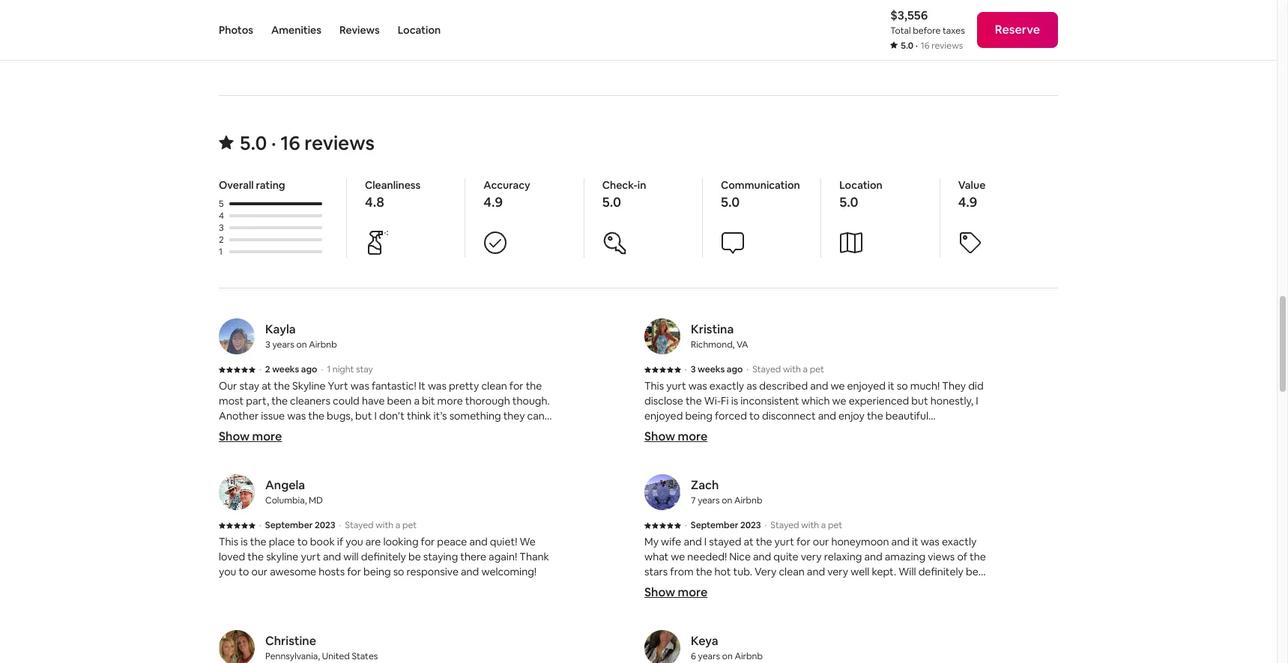 Task type: describe. For each thing, give the bounding box(es) containing it.
kristina image
[[645, 319, 681, 355]]

should
[[405, 455, 437, 468]]

we inside my wife and i stayed at the yurt for our honeymoon and it was exactly what we needed! nice and quite very relaxing and amazing views of the stars from the hot tub. very clean and very well kept. will definitely be coming back!
[[671, 551, 685, 564]]

was down should
[[421, 470, 440, 483]]

place inside this yurt was exactly as described and we enjoyed it so much! they did disclose the wi-fi is inconsistent which we experienced but honestly, i enjoyed being forced to disconnect and enjoy the beautiful surroundings.  i've already recommended this place to lots of friends. we have already looked at future dates to return ourselves.
[[862, 425, 888, 438]]

next
[[307, 500, 329, 513]]

more for zach
[[678, 585, 708, 601]]

1 horizontal spatial already
[[731, 425, 766, 438]]

0 horizontal spatial already
[[688, 440, 724, 453]]

issue
[[261, 410, 285, 423]]

we inside this is the place to book if you are looking for peace and quiet! we loved the skyline yurt and will definitely be staying there again! thank you to our awesome hosts for being so responsive and welcoming!
[[520, 536, 536, 549]]

this is the place to book if you are looking for peace and quiet! we loved the skyline yurt and will definitely be staying there again! thank you to our awesome hosts for being so responsive and welcoming!
[[219, 536, 549, 579]]

quiet!
[[490, 536, 518, 549]]

1 horizontal spatial 16
[[921, 40, 930, 52]]

much!
[[911, 380, 940, 393]]

to right dates
[[835, 440, 845, 453]]

the up next
[[307, 485, 323, 498]]

1 horizontal spatial time
[[500, 470, 522, 483]]

4.8
[[365, 194, 384, 211]]

accuracy
[[484, 179, 530, 192]]

and down which
[[818, 410, 837, 423]]

christine
[[265, 634, 316, 650]]

views
[[928, 551, 955, 564]]

welcoming!
[[482, 566, 537, 579]]

back
[[281, 500, 305, 513]]

weeks for kristina
[[698, 364, 725, 376]]

was up warned
[[287, 410, 306, 423]]

disconnect
[[762, 410, 816, 423]]

but inside this yurt was exactly as described and we enjoyed it so much! they did disclose the wi-fi is inconsistent which we experienced but honestly, i enjoyed being forced to disconnect and enjoy the beautiful surroundings.  i've already recommended this place to lots of friends. we have already looked at future dates to return ourselves.
[[912, 395, 929, 408]]

hot
[[715, 566, 731, 579]]

richmond,
[[691, 339, 735, 351]]

the right views
[[970, 551, 986, 564]]

5.0 inside communication 5.0
[[721, 194, 740, 211]]

and down the there at left
[[461, 566, 479, 579]]

the down bugs
[[496, 440, 513, 453]]

to up skyline
[[297, 536, 308, 549]]

report
[[887, 43, 921, 57]]

0 horizontal spatial 1
[[219, 246, 223, 258]]

stayed for angela
[[345, 520, 374, 532]]

show for kayla
[[219, 429, 250, 445]]

5
[[219, 198, 224, 210]]

forced
[[715, 410, 747, 423]]

i inside this yurt was exactly as described and we enjoyed it so much! they did disclose the wi-fi is inconsistent which we experienced but honestly, i enjoyed being forced to disconnect and enjoy the beautiful surroundings.  i've already recommended this place to lots of friends. we have already looked at future dates to return ourselves.
[[976, 395, 979, 408]]

pet for zach
[[828, 520, 843, 532]]

reserve
[[995, 22, 1041, 37]]

and up the will
[[892, 536, 910, 549]]

a left bit
[[414, 395, 420, 408]]

with for zach
[[802, 520, 819, 532]]

2023 for angela
[[315, 520, 336, 532]]

those
[[270, 440, 300, 453]]

photos button
[[219, 0, 253, 60]]

amenities
[[271, 23, 322, 37]]

· september 2023 · stayed with a pet for angela
[[259, 520, 417, 532]]

columbia,
[[265, 495, 307, 507]]

this for this yurt was exactly as described and we enjoyed it so much! they did disclose the wi-fi is inconsistent which we experienced but honestly, i enjoyed being forced to disconnect and enjoy the beautiful surroundings.  i've already recommended this place to lots of friends. we have already looked at future dates to return ourselves.
[[645, 380, 664, 393]]

as inside our stay at the skyline yurt was fantastic! it was pretty clean for the most part, the cleaners could have been a bit more thorough though. another issue was the bugs, but i don't think it's something they can help,  just be warned when you take a shower some stink bugs may come out. those issues aside, we had a wonderful time at the yurt,  the amenities were amazing and everyone should try this unique experience once in their lifetime! october was the perfect time to book this place as the foliage is in the process of turning, and we will definitely be back next year!
[[294, 485, 305, 498]]

0 vertical spatial enjoyed
[[848, 380, 886, 393]]

the right yurt,
[[540, 440, 556, 453]]

1 horizontal spatial pet
[[810, 364, 825, 376]]

what
[[645, 551, 669, 564]]

most
[[219, 395, 244, 408]]

as inside this yurt was exactly as described and we enjoyed it so much! they did disclose the wi-fi is inconsistent which we experienced but honestly, i enjoyed being forced to disconnect and enjoy the beautiful surroundings.  i've already recommended this place to lots of friends. we have already looked at future dates to return ourselves.
[[747, 380, 757, 393]]

it inside my wife and i stayed at the yurt for our honeymoon and it was exactly what we needed! nice and quite very relaxing and amazing views of the stars from the hot tub. very clean and very well kept. will definitely be coming back!
[[912, 536, 919, 549]]

was up could
[[351, 380, 369, 393]]

this yurt was exactly as described and we enjoyed it so much! they did disclose the wi-fi is inconsistent which we experienced but honestly, i enjoyed being forced to disconnect and enjoy the beautiful surroundings.  i've already recommended this place to lots of friends. we have already looked at future dates to return ourselves.
[[645, 380, 984, 453]]

the left skyline
[[274, 380, 290, 393]]

show for zach
[[645, 585, 676, 601]]

kristina richmond, va
[[691, 322, 749, 351]]

been
[[387, 395, 412, 408]]

and up which
[[810, 380, 829, 393]]

this for this is the place to book if you are looking for peace and quiet! we loved the skyline yurt and will definitely be staying there again! thank you to our awesome hosts for being so responsive and welcoming!
[[219, 536, 239, 549]]

may
[[515, 425, 536, 438]]

0 vertical spatial 5.0 · 16 reviews
[[901, 40, 963, 52]]

0 vertical spatial 2
[[219, 234, 224, 246]]

take
[[366, 425, 387, 438]]

1 vertical spatial you
[[346, 536, 363, 549]]

a up looking
[[396, 520, 401, 532]]

to inside our stay at the skyline yurt was fantastic! it was pretty clean for the most part, the cleaners could have been a bit more thorough though. another issue was the bugs, but i don't think it's something they can help,  just be warned when you take a shower some stink bugs may come out. those issues aside, we had a wonderful time at the yurt,  the amenities were amazing and everyone should try this unique experience once in their lifetime! october was the perfect time to book this place as the foliage is in the process of turning, and we will definitely be back next year!
[[524, 470, 535, 483]]

book inside our stay at the skyline yurt was fantastic! it was pretty clean for the most part, the cleaners could have been a bit more thorough though. another issue was the bugs, but i don't think it's something they can help,  just be warned when you take a shower some stink bugs may come out. those issues aside, we had a wonderful time at the yurt,  the amenities were amazing and everyone should try this unique experience once in their lifetime! october was the perfect time to book this place as the foliage is in the process of turning, and we will definitely be back next year!
[[219, 485, 244, 498]]

amazing inside our stay at the skyline yurt was fantastic! it was pretty clean for the most part, the cleaners could have been a bit more thorough though. another issue was the bugs, but i don't think it's something they can help,  just be warned when you take a shower some stink bugs may come out. those issues aside, we had a wonderful time at the yurt,  the amenities were amazing and everyone should try this unique experience once in their lifetime! october was the perfect time to book this place as the foliage is in the process of turning, and we will definitely be back next year!
[[294, 455, 335, 468]]

be down the issue
[[264, 425, 277, 438]]

year!
[[331, 500, 354, 513]]

to down inconsistent
[[750, 410, 760, 423]]

with for angela
[[376, 520, 394, 532]]

if
[[337, 536, 344, 549]]

the up the 'though.'
[[526, 380, 542, 393]]

the up the issue
[[272, 395, 288, 408]]

the down experienced
[[867, 410, 884, 423]]

yurt inside my wife and i stayed at the yurt for our honeymoon and it was exactly what we needed! nice and quite very relaxing and amazing views of the stars from the hot tub. very clean and very well kept. will definitely be coming back!
[[775, 536, 795, 549]]

did
[[969, 380, 984, 393]]

process
[[399, 485, 438, 498]]

· 3 weeks ago · stayed with a pet
[[685, 364, 825, 376]]

the up very
[[756, 536, 772, 549]]

pennsylvania,
[[265, 651, 320, 663]]

part,
[[246, 395, 269, 408]]

once
[[275, 470, 299, 483]]

keya image
[[645, 631, 681, 663]]

2 vertical spatial in
[[370, 485, 379, 498]]

years for zach
[[698, 495, 720, 507]]

4
[[219, 210, 224, 222]]

to down loved
[[239, 566, 249, 579]]

2 vertical spatial you
[[219, 566, 236, 579]]

before
[[913, 25, 941, 37]]

reserve button
[[977, 12, 1059, 48]]

show more button for kristina
[[645, 429, 708, 445]]

7
[[691, 495, 696, 507]]

of inside our stay at the skyline yurt was fantastic! it was pretty clean for the most part, the cleaners could have been a bit more thorough though. another issue was the bugs, but i don't think it's something they can help,  just be warned when you take a shower some stink bugs may come out. those issues aside, we had a wonderful time at the yurt,  the amenities were amazing and everyone should try this unique experience once in their lifetime! october was the perfect time to book this place as the foliage is in the process of turning, and we will definitely be back next year!
[[440, 485, 450, 498]]

at up 'unique'
[[484, 440, 494, 453]]

yurt,
[[515, 440, 537, 453]]

relaxing
[[824, 551, 862, 564]]

0 horizontal spatial very
[[801, 551, 822, 564]]

united
[[322, 651, 350, 663]]

disclose
[[645, 395, 684, 408]]

experienced
[[849, 395, 910, 408]]

definitely inside my wife and i stayed at the yurt for our honeymoon and it was exactly what we needed! nice and quite very relaxing and amazing views of the stars from the hot tub. very clean and very well kept. will definitely be coming back!
[[919, 566, 964, 579]]

try
[[439, 455, 453, 468]]

the down cleaners
[[308, 410, 325, 423]]

value 4.9
[[959, 179, 986, 211]]

0 vertical spatial stay
[[356, 364, 373, 376]]

the down october in the bottom left of the page
[[381, 485, 397, 498]]

1 vertical spatial very
[[828, 566, 849, 579]]

this inside this yurt was exactly as described and we enjoyed it so much! they did disclose the wi-fi is inconsistent which we experienced but honestly, i enjoyed being forced to disconnect and enjoy the beautiful surroundings.  i've already recommended this place to lots of friends. we have already looked at future dates to return ourselves.
[[842, 425, 860, 438]]

place inside this is the place to book if you are looking for peace and quiet! we loved the skyline yurt and will definitely be staying there again! thank you to our awesome hosts for being so responsive and welcoming!
[[269, 536, 295, 549]]

$3,556 total before taxes
[[891, 7, 965, 37]]

which
[[802, 395, 830, 408]]

there
[[461, 551, 487, 564]]

show more for kayla
[[219, 429, 282, 445]]

being inside this is the place to book if you are looking for peace and quiet! we loved the skyline yurt and will definitely be staying there again! thank you to our awesome hosts for being so responsive and welcoming!
[[364, 566, 391, 579]]

be left back
[[266, 500, 279, 513]]

the left wi-
[[686, 395, 702, 408]]

on for keya
[[722, 651, 733, 663]]

i inside my wife and i stayed at the yurt for our honeymoon and it was exactly what we needed! nice and quite very relaxing and amazing views of the stars from the hot tub. very clean and very well kept. will definitely be coming back!
[[705, 536, 707, 549]]

overall
[[219, 179, 254, 192]]

is inside our stay at the skyline yurt was fantastic! it was pretty clean for the most part, the cleaners could have been a bit more thorough though. another issue was the bugs, but i don't think it's something they can help,  just be warned when you take a shower some stink bugs may come out. those issues aside, we had a wonderful time at the yurt,  the amenities were amazing and everyone should try this unique experience once in their lifetime! october was the perfect time to book this place as the foliage is in the process of turning, and we will definitely be back next year!
[[361, 485, 368, 498]]

is inside this is the place to book if you are looking for peace and quiet! we loved the skyline yurt and will definitely be staying there again! thank you to our awesome hosts for being so responsive and welcoming!
[[241, 536, 248, 549]]

years for keya
[[698, 651, 721, 663]]

a up described
[[803, 364, 808, 376]]

shower
[[398, 425, 433, 438]]

surroundings.
[[645, 425, 710, 438]]

location button
[[398, 0, 441, 60]]

1 horizontal spatial reviews
[[932, 40, 963, 52]]

0 horizontal spatial 16
[[280, 131, 300, 156]]

turning,
[[452, 485, 490, 498]]

stayed
[[709, 536, 742, 549]]

beautiful
[[886, 410, 929, 423]]

friends.
[[936, 425, 972, 438]]

2 inside list
[[265, 364, 270, 376]]

night
[[333, 364, 354, 376]]

issues
[[302, 440, 331, 453]]

exactly inside my wife and i stayed at the yurt for our honeymoon and it was exactly what we needed! nice and quite very relaxing and amazing views of the stars from the hot tub. very clean and very well kept. will definitely be coming back!
[[942, 536, 977, 549]]

fi
[[721, 395, 729, 408]]

show for kristina
[[645, 429, 676, 445]]

this down the experience
[[246, 485, 263, 498]]

wi-
[[704, 395, 721, 408]]

bugs
[[489, 425, 513, 438]]

foliage
[[326, 485, 359, 498]]

and up hosts
[[323, 551, 341, 564]]

a up relaxing
[[821, 520, 826, 532]]

think
[[407, 410, 431, 423]]

tub.
[[734, 566, 753, 579]]

at inside my wife and i stayed at the yurt for our honeymoon and it was exactly what we needed! nice and quite very relaxing and amazing views of the stars from the hot tub. very clean and very well kept. will definitely be coming back!
[[744, 536, 754, 549]]

1 vertical spatial 5.0 · 16 reviews
[[240, 131, 375, 156]]

so inside this is the place to book if you are looking for peace and quiet! we loved the skyline yurt and will definitely be staying there again! thank you to our awesome hosts for being so responsive and welcoming!
[[393, 566, 404, 579]]

1 horizontal spatial with
[[783, 364, 801, 376]]

they
[[943, 380, 966, 393]]

amenities
[[219, 455, 266, 468]]

amazing inside my wife and i stayed at the yurt for our honeymoon and it was exactly what we needed! nice and quite very relaxing and amazing views of the stars from the hot tub. very clean and very well kept. will definitely be coming back!
[[885, 551, 926, 564]]

the down try at the left bottom
[[443, 470, 459, 483]]

just
[[244, 425, 262, 438]]

· september 2023 · stayed with a pet for zach
[[685, 520, 843, 532]]

report this listing
[[887, 43, 974, 57]]

was right it
[[428, 380, 447, 393]]

for up staying
[[421, 536, 435, 549]]

fantastic!
[[372, 380, 417, 393]]

and up the there at left
[[470, 536, 488, 549]]

more for kristina
[[678, 429, 708, 445]]

airbnb for kayla
[[309, 339, 337, 351]]

this down before
[[923, 43, 942, 57]]

future
[[773, 440, 803, 453]]

and down relaxing
[[807, 566, 825, 579]]

kayla
[[265, 322, 296, 338]]

this right try at the left bottom
[[456, 455, 473, 468]]

report this listing button
[[863, 43, 974, 57]]

3 for ·
[[691, 364, 696, 376]]

location 5.0
[[840, 179, 883, 211]]

31, sunday, december 2023. unavailable button
[[218, 0, 250, 21]]

be inside my wife and i stayed at the yurt for our honeymoon and it was exactly what we needed! nice and quite very relaxing and amazing views of the stars from the hot tub. very clean and very well kept. will definitely be coming back!
[[966, 566, 979, 579]]

lifetime!
[[337, 470, 376, 483]]

value
[[959, 179, 986, 192]]

0 horizontal spatial in
[[301, 470, 310, 483]]

pretty
[[449, 380, 479, 393]]

when
[[318, 425, 344, 438]]

bit
[[422, 395, 435, 408]]



Task type: locate. For each thing, give the bounding box(es) containing it.
staying
[[423, 551, 458, 564]]

everyone
[[358, 455, 403, 468]]

reviews
[[932, 40, 963, 52], [305, 131, 375, 156]]

2 4.9 from the left
[[959, 194, 978, 211]]

had
[[380, 440, 398, 453]]

years
[[272, 339, 295, 351], [698, 495, 720, 507], [698, 651, 721, 663]]

our up relaxing
[[813, 536, 829, 549]]

0 vertical spatial clean
[[482, 380, 507, 393]]

more for kayla
[[252, 429, 282, 445]]

zach
[[691, 478, 719, 494]]

1 down 4
[[219, 246, 223, 258]]

1 horizontal spatial enjoyed
[[848, 380, 886, 393]]

0 vertical spatial our
[[813, 536, 829, 549]]

at up nice
[[744, 536, 754, 549]]

1 vertical spatial but
[[355, 410, 372, 423]]

was inside this yurt was exactly as described and we enjoyed it so much! they did disclose the wi-fi is inconsistent which we experienced but honestly, i enjoyed being forced to disconnect and enjoy the beautiful surroundings.  i've already recommended this place to lots of friends. we have already looked at future dates to return ourselves.
[[689, 380, 707, 393]]

place up skyline
[[269, 536, 295, 549]]

book inside this is the place to book if you are looking for peace and quiet! we loved the skyline yurt and will definitely be staying there again! thank you to our awesome hosts for being so responsive and welcoming!
[[310, 536, 335, 549]]

location for location 5.0
[[840, 179, 883, 192]]

1 vertical spatial clean
[[779, 566, 805, 579]]

have inside this yurt was exactly as described and we enjoyed it so much! they did disclose the wi-fi is inconsistent which we experienced but honestly, i enjoyed being forced to disconnect and enjoy the beautiful surroundings.  i've already recommended this place to lots of friends. we have already looked at future dates to return ourselves.
[[663, 440, 686, 453]]

loved
[[219, 551, 245, 564]]

yurt
[[328, 380, 348, 393]]

0 vertical spatial location
[[398, 23, 441, 37]]

0 horizontal spatial 3
[[219, 222, 224, 234]]

0 vertical spatial definitely
[[219, 500, 264, 513]]

4.9
[[484, 194, 503, 211], [959, 194, 978, 211]]

are
[[366, 536, 381, 549]]

1 horizontal spatial have
[[663, 440, 686, 453]]

1 ago from the left
[[301, 364, 317, 376]]

0 vertical spatial amazing
[[294, 455, 335, 468]]

as up back
[[294, 485, 305, 498]]

1 vertical spatial we
[[520, 536, 536, 549]]

0 horizontal spatial 2023
[[315, 520, 336, 532]]

of right "lots"
[[923, 425, 934, 438]]

list containing kayla
[[213, 319, 1065, 663]]

the
[[274, 380, 290, 393], [526, 380, 542, 393], [272, 395, 288, 408], [686, 395, 702, 408], [308, 410, 325, 423], [867, 410, 884, 423], [496, 440, 513, 453], [540, 440, 556, 453], [443, 470, 459, 483], [307, 485, 323, 498], [381, 485, 397, 498], [250, 536, 267, 549], [756, 536, 772, 549], [248, 551, 264, 564], [970, 551, 986, 564], [696, 566, 713, 579]]

and up needed!
[[684, 536, 702, 549]]

definitely inside our stay at the skyline yurt was fantastic! it was pretty clean for the most part, the cleaners could have been a bit more thorough though. another issue was the bugs, but i don't think it's something they can help,  just be warned when you take a shower some stink bugs may come out. those issues aside, we had a wonderful time at the yurt,  the amenities were amazing and everyone should try this unique experience once in their lifetime! october was the perfect time to book this place as the foliage is in the process of turning, and we will definitely be back next year!
[[219, 500, 264, 513]]

1 weeks from the left
[[272, 364, 299, 376]]

1 horizontal spatial · september 2023 · stayed with a pet
[[685, 520, 843, 532]]

and down perfect
[[492, 485, 510, 498]]

and up kept.
[[865, 551, 883, 564]]

more up the it's at the bottom of the page
[[438, 395, 463, 408]]

4.9 down value
[[959, 194, 978, 211]]

it inside this yurt was exactly as described and we enjoyed it so much! they did disclose the wi-fi is inconsistent which we experienced but honestly, i enjoyed being forced to disconnect and enjoy the beautiful surroundings.  i've already recommended this place to lots of friends. we have already looked at future dates to return ourselves.
[[888, 380, 895, 393]]

definitely
[[219, 500, 264, 513], [361, 551, 406, 564], [919, 566, 964, 579]]

september down back
[[265, 520, 313, 532]]

keya image
[[645, 631, 681, 663]]

1 horizontal spatial amazing
[[885, 551, 926, 564]]

1 left night
[[327, 364, 331, 376]]

wife
[[661, 536, 682, 549]]

definitely inside this is the place to book if you are looking for peace and quiet! we loved the skyline yurt and will definitely be staying there again! thank you to our awesome hosts for being so responsive and welcoming!
[[361, 551, 406, 564]]

kayla image
[[219, 319, 255, 355], [219, 319, 255, 355]]

cleanliness
[[365, 179, 421, 192]]

0 horizontal spatial as
[[294, 485, 305, 498]]

0 horizontal spatial stay
[[239, 380, 259, 393]]

·
[[916, 40, 918, 52], [271, 131, 276, 156], [259, 364, 261, 376], [321, 364, 323, 376], [685, 364, 687, 376], [747, 364, 749, 376], [259, 520, 261, 532], [339, 520, 341, 532], [685, 520, 687, 532], [765, 520, 767, 532]]

1 vertical spatial in
[[301, 470, 310, 483]]

1 horizontal spatial will
[[529, 485, 544, 498]]

already down "i've"
[[688, 440, 724, 453]]

but up take
[[355, 410, 372, 423]]

of left turning,
[[440, 485, 450, 498]]

1 vertical spatial have
[[663, 440, 686, 453]]

yurt
[[667, 380, 686, 393], [775, 536, 795, 549], [301, 551, 321, 564]]

1 vertical spatial book
[[310, 536, 335, 549]]

location for location
[[398, 23, 441, 37]]

1 horizontal spatial september
[[691, 520, 739, 532]]

our stay at the skyline yurt was fantastic! it was pretty clean for the most part, the cleaners could have been a bit more thorough though. another issue was the bugs, but i don't think it's something they can help,  just be warned when you take a shower some stink bugs may come out. those issues aside, we had a wonderful time at the yurt,  the amenities were amazing and everyone should try this unique experience once in their lifetime! october was the perfect time to book this place as the foliage is in the process of turning, and we will definitely be back next year!
[[219, 380, 556, 513]]

for inside our stay at the skyline yurt was fantastic! it was pretty clean for the most part, the cleaners could have been a bit more thorough though. another issue was the bugs, but i don't think it's something they can help,  just be warned when you take a shower some stink bugs may come out. those issues aside, we had a wonderful time at the yurt,  the amenities were amazing and everyone should try this unique experience once in their lifetime! october was the perfect time to book this place as the foliage is in the process of turning, and we will definitely be back next year!
[[510, 380, 524, 393]]

2 vertical spatial definitely
[[919, 566, 964, 579]]

1 vertical spatial so
[[393, 566, 404, 579]]

1 horizontal spatial 2
[[265, 364, 270, 376]]

our inside this is the place to book if you are looking for peace and quiet! we loved the skyline yurt and will definitely be staying there again! thank you to our awesome hosts for being so responsive and welcoming!
[[252, 566, 268, 579]]

2 horizontal spatial definitely
[[919, 566, 964, 579]]

stayed up the quite at the bottom right of the page
[[771, 520, 800, 532]]

a down don't
[[390, 425, 395, 438]]

1 2023 from the left
[[315, 520, 336, 532]]

at inside this yurt was exactly as described and we enjoyed it so much! they did disclose the wi-fi is inconsistent which we experienced but honestly, i enjoyed being forced to disconnect and enjoy the beautiful surroundings.  i've already recommended this place to lots of friends. we have already looked at future dates to return ourselves.
[[761, 440, 771, 453]]

4.9 inside accuracy 4.9
[[484, 194, 503, 211]]

will inside our stay at the skyline yurt was fantastic! it was pretty clean for the most part, the cleaners could have been a bit more thorough though. another issue was the bugs, but i don't think it's something they can help,  just be warned when you take a shower some stink bugs may come out. those issues aside, we had a wonderful time at the yurt,  the amenities were amazing and everyone should try this unique experience once in their lifetime! october was the perfect time to book this place as the foliage is in the process of turning, and we will definitely be back next year!
[[529, 485, 544, 498]]

1 horizontal spatial stay
[[356, 364, 373, 376]]

ourselves.
[[880, 440, 928, 453]]

our inside my wife and i stayed at the yurt for our honeymoon and it was exactly what we needed! nice and quite very relaxing and amazing views of the stars from the hot tub. very clean and very well kept. will definitely be coming back!
[[813, 536, 829, 549]]

1 vertical spatial as
[[294, 485, 305, 498]]

come
[[219, 440, 246, 453]]

show more button for zach
[[645, 585, 708, 601]]

in inside check-in 5.0
[[638, 179, 646, 192]]

airbnb up "· 2 weeks ago · 1 night stay"
[[309, 339, 337, 351]]

2 down 4
[[219, 234, 224, 246]]

1 vertical spatial enjoyed
[[645, 410, 683, 423]]

on inside kayla 3 years on airbnb
[[297, 339, 307, 351]]

stayed up are
[[345, 520, 374, 532]]

0 horizontal spatial enjoyed
[[645, 410, 683, 423]]

amazing down issues
[[294, 455, 335, 468]]

i down did
[[976, 395, 979, 408]]

keya
[[691, 634, 719, 650]]

3 down 5
[[219, 222, 224, 234]]

thank
[[520, 551, 549, 564]]

1 vertical spatial 1
[[327, 364, 331, 376]]

0 horizontal spatial yurt
[[301, 551, 321, 564]]

years inside zach 7 years on airbnb
[[698, 495, 720, 507]]

0 horizontal spatial 4.9
[[484, 194, 503, 211]]

september
[[265, 520, 313, 532], [691, 520, 739, 532]]

show more button down from
[[645, 585, 708, 601]]

list
[[213, 319, 1065, 663]]

it up experienced
[[888, 380, 895, 393]]

for up the 'though.'
[[510, 380, 524, 393]]

will up hosts
[[344, 551, 359, 564]]

1 vertical spatial will
[[344, 551, 359, 564]]

of
[[923, 425, 934, 438], [440, 485, 450, 498], [958, 551, 968, 564]]

rating
[[256, 179, 285, 192]]

is inside this yurt was exactly as described and we enjoyed it so much! they did disclose the wi-fi is inconsistent which we experienced but honestly, i enjoyed being forced to disconnect and enjoy the beautiful surroundings.  i've already recommended this place to lots of friends. we have already looked at future dates to return ourselves.
[[731, 395, 739, 408]]

1 horizontal spatial is
[[361, 485, 368, 498]]

airbnb for zach
[[735, 495, 763, 507]]

looked
[[726, 440, 759, 453]]

0 horizontal spatial so
[[393, 566, 404, 579]]

0 horizontal spatial book
[[219, 485, 244, 498]]

to down yurt,
[[524, 470, 535, 483]]

clean inside our stay at the skyline yurt was fantastic! it was pretty clean for the most part, the cleaners could have been a bit more thorough though. another issue was the bugs, but i don't think it's something they can help,  just be warned when you take a shower some stink bugs may come out. those issues aside, we had a wonderful time at the yurt,  the amenities were amazing and everyone should try this unique experience once in their lifetime! october was the perfect time to book this place as the foliage is in the process of turning, and we will definitely be back next year!
[[482, 380, 507, 393]]

pet for angela
[[402, 520, 417, 532]]

responsive
[[407, 566, 459, 579]]

years inside the keya 6 years on airbnb
[[698, 651, 721, 663]]

4.9 inside the value 4.9
[[959, 194, 978, 211]]

0 horizontal spatial is
[[241, 536, 248, 549]]

you up aside,
[[346, 425, 364, 438]]

inconsistent
[[741, 395, 800, 408]]

taxes
[[943, 25, 965, 37]]

book down the experience
[[219, 485, 244, 498]]

exactly up views
[[942, 536, 977, 549]]

3 for kayla
[[265, 339, 270, 351]]

and up very
[[753, 551, 772, 564]]

overall rating
[[219, 179, 285, 192]]

0 vertical spatial of
[[923, 425, 934, 438]]

enjoy
[[839, 410, 865, 423]]

5.0 inside location 5.0
[[840, 194, 859, 211]]

our down skyline
[[252, 566, 268, 579]]

some
[[435, 425, 462, 438]]

on for zach
[[722, 495, 733, 507]]

as down '· 3 weeks ago · stayed with a pet'
[[747, 380, 757, 393]]

of inside this yurt was exactly as described and we enjoyed it so much! they did disclose the wi-fi is inconsistent which we experienced but honestly, i enjoyed being forced to disconnect and enjoy the beautiful surroundings.  i've already recommended this place to lots of friends. we have already looked at future dates to return ourselves.
[[923, 425, 934, 438]]

book left if
[[310, 536, 335, 549]]

will
[[529, 485, 544, 498], [344, 551, 359, 564]]

years inside kayla 3 years on airbnb
[[272, 339, 295, 351]]

you inside our stay at the skyline yurt was fantastic! it was pretty clean for the most part, the cleaners could have been a bit more thorough though. another issue was the bugs, but i don't think it's something they can help,  just be warned when you take a shower some stink bugs may come out. those issues aside, we had a wonderful time at the yurt,  the amenities were amazing and everyone should try this unique experience once in their lifetime! october was the perfect time to book this place as the foliage is in the process of turning, and we will definitely be back next year!
[[346, 425, 364, 438]]

weeks for kayla
[[272, 364, 299, 376]]

hosts
[[319, 566, 345, 579]]

show more down disclose
[[645, 429, 708, 445]]

christine image
[[219, 631, 255, 663], [219, 631, 255, 663]]

0 horizontal spatial amazing
[[294, 455, 335, 468]]

0 vertical spatial exactly
[[710, 380, 745, 393]]

2 vertical spatial yurt
[[301, 551, 321, 564]]

place inside our stay at the skyline yurt was fantastic! it was pretty clean for the most part, the cleaners could have been a bit more thorough though. another issue was the bugs, but i don't think it's something they can help,  just be warned when you take a shower some stink bugs may come out. those issues aside, we had a wonderful time at the yurt,  the amenities were amazing and everyone should try this unique experience once in their lifetime! october was the perfect time to book this place as the foliage is in the process of turning, and we will definitely be back next year!
[[266, 485, 292, 498]]

stay inside our stay at the skyline yurt was fantastic! it was pretty clean for the most part, the cleaners could have been a bit more thorough though. another issue was the bugs, but i don't think it's something they can help,  just be warned when you take a shower some stink bugs may come out. those issues aside, we had a wonderful time at the yurt,  the amenities were amazing and everyone should try this unique experience once in their lifetime! october was the perfect time to book this place as the foliage is in the process of turning, and we will definitely be back next year!
[[239, 380, 259, 393]]

1 horizontal spatial in
[[370, 485, 379, 498]]

from
[[670, 566, 694, 579]]

2 vertical spatial airbnb
[[735, 651, 763, 663]]

more down from
[[678, 585, 708, 601]]

1 vertical spatial reviews
[[305, 131, 375, 156]]

september for angela
[[265, 520, 313, 532]]

so left "much!"
[[897, 380, 908, 393]]

very
[[755, 566, 777, 579]]

time
[[460, 440, 482, 453], [500, 470, 522, 483]]

though.
[[513, 395, 550, 408]]

clean
[[482, 380, 507, 393], [779, 566, 805, 579]]

ago up skyline
[[301, 364, 317, 376]]

· september 2023 · stayed with a pet
[[259, 520, 417, 532], [685, 520, 843, 532]]

check-
[[602, 179, 638, 192]]

airbnb for keya
[[735, 651, 763, 663]]

stay
[[356, 364, 373, 376], [239, 380, 259, 393]]

0 horizontal spatial of
[[440, 485, 450, 498]]

this down enjoy on the bottom right of page
[[842, 425, 860, 438]]

aside,
[[333, 440, 361, 453]]

show more button
[[219, 429, 282, 445], [645, 429, 708, 445], [645, 585, 708, 601]]

1 · september 2023 · stayed with a pet from the left
[[259, 520, 417, 532]]

our
[[219, 380, 237, 393]]

yurt inside this yurt was exactly as described and we enjoyed it so much! they did disclose the wi-fi is inconsistent which we experienced but honestly, i enjoyed being forced to disconnect and enjoy the beautiful surroundings.  i've already recommended this place to lots of friends. we have already looked at future dates to return ourselves.
[[667, 380, 686, 393]]

i inside our stay at the skyline yurt was fantastic! it was pretty clean for the most part, the cleaners could have been a bit more thorough though. another issue was the bugs, but i don't think it's something they can help,  just be warned when you take a shower some stink bugs may come out. those issues aside, we had a wonderful time at the yurt,  the amenities were amazing and everyone should try this unique experience once in their lifetime! october was the perfect time to book this place as the foliage is in the process of turning, and we will definitely be back next year!
[[374, 410, 377, 423]]

as
[[747, 380, 757, 393], [294, 485, 305, 498]]

it
[[888, 380, 895, 393], [912, 536, 919, 549]]

1 horizontal spatial ago
[[727, 364, 743, 376]]

so inside this yurt was exactly as described and we enjoyed it so much! they did disclose the wi-fi is inconsistent which we experienced but honestly, i enjoyed being forced to disconnect and enjoy the beautiful surroundings.  i've already recommended this place to lots of friends. we have already looked at future dates to return ourselves.
[[897, 380, 908, 393]]

airbnb inside the keya 6 years on airbnb
[[735, 651, 763, 663]]

wonderful
[[408, 440, 458, 453]]

0 horizontal spatial 5.0 · 16 reviews
[[240, 131, 375, 156]]

kristina image
[[645, 319, 681, 355]]

perfect
[[461, 470, 498, 483]]

md
[[309, 495, 323, 507]]

bugs,
[[327, 410, 353, 423]]

1 vertical spatial airbnb
[[735, 495, 763, 507]]

i've
[[712, 425, 728, 438]]

the up skyline
[[250, 536, 267, 549]]

2 vertical spatial place
[[269, 536, 295, 549]]

will inside this is the place to book if you are looking for peace and quiet! we loved the skyline yurt and will definitely be staying there again! thank you to our awesome hosts for being so responsive and welcoming!
[[344, 551, 359, 564]]

2023 down next
[[315, 520, 336, 532]]

show more down from
[[645, 585, 708, 601]]

nice
[[730, 551, 751, 564]]

a right had
[[400, 440, 406, 453]]

more down the issue
[[252, 429, 282, 445]]

1 horizontal spatial but
[[912, 395, 929, 408]]

honeymoon
[[832, 536, 890, 549]]

5.0 inside check-in 5.0
[[602, 194, 621, 211]]

be down looking
[[409, 551, 421, 564]]

my
[[645, 536, 659, 549]]

years for kayla
[[272, 339, 295, 351]]

time down stink
[[460, 440, 482, 453]]

so down looking
[[393, 566, 404, 579]]

3 inside kayla 3 years on airbnb
[[265, 339, 270, 351]]

being down are
[[364, 566, 391, 579]]

on for kayla
[[297, 339, 307, 351]]

definitely down are
[[361, 551, 406, 564]]

show more button for kayla
[[219, 429, 282, 445]]

on up "· 2 weeks ago · 1 night stay"
[[297, 339, 307, 351]]

1 horizontal spatial of
[[923, 425, 934, 438]]

1 vertical spatial is
[[361, 485, 368, 498]]

christine pennsylvania, united states
[[265, 634, 378, 663]]

airbnb up stayed
[[735, 495, 763, 507]]

we up thank
[[520, 536, 536, 549]]

1 vertical spatial of
[[440, 485, 450, 498]]

1 vertical spatial this
[[219, 536, 239, 549]]

a
[[803, 364, 808, 376], [414, 395, 420, 408], [390, 425, 395, 438], [400, 440, 406, 453], [396, 520, 401, 532], [821, 520, 826, 532]]

have inside our stay at the skyline yurt was fantastic! it was pretty clean for the most part, the cleaners could have been a bit more thorough though. another issue was the bugs, but i don't think it's something they can help,  just be warned when you take a shower some stink bugs may come out. those issues aside, we had a wonderful time at the yurt,  the amenities were amazing and everyone should try this unique experience once in their lifetime! october was the perfect time to book this place as the foliage is in the process of turning, and we will definitely be back next year!
[[362, 395, 385, 408]]

is right fi
[[731, 395, 739, 408]]

reviews up cleanliness
[[305, 131, 375, 156]]

being down wi-
[[685, 410, 713, 423]]

lots
[[903, 425, 921, 438]]

2 weeks from the left
[[698, 364, 725, 376]]

0 horizontal spatial have
[[362, 395, 385, 408]]

4.9 for accuracy 4.9
[[484, 194, 503, 211]]

0 horizontal spatial ago
[[301, 364, 317, 376]]

0 horizontal spatial will
[[344, 551, 359, 564]]

0 vertical spatial being
[[685, 410, 713, 423]]

to left "lots"
[[891, 425, 901, 438]]

something
[[450, 410, 501, 423]]

2 vertical spatial i
[[705, 536, 707, 549]]

0 vertical spatial airbnb
[[309, 339, 337, 351]]

for
[[510, 380, 524, 393], [421, 536, 435, 549], [797, 536, 811, 549], [347, 566, 361, 579]]

1 horizontal spatial 3
[[265, 339, 270, 351]]

show more for zach
[[645, 585, 708, 601]]

of inside my wife and i stayed at the yurt for our honeymoon and it was exactly what we needed! nice and quite very relaxing and amazing views of the stars from the hot tub. very clean and very well kept. will definitely be coming back!
[[958, 551, 968, 564]]

0 horizontal spatial exactly
[[710, 380, 745, 393]]

ago for kristina
[[727, 364, 743, 376]]

1 september from the left
[[265, 520, 313, 532]]

0 horizontal spatial location
[[398, 23, 441, 37]]

it's
[[434, 410, 447, 423]]

airbnb inside zach 7 years on airbnb
[[735, 495, 763, 507]]

stayed up described
[[753, 364, 781, 376]]

0 horizontal spatial clean
[[482, 380, 507, 393]]

i
[[976, 395, 979, 408], [374, 410, 377, 423], [705, 536, 707, 549]]

0 vertical spatial 16
[[921, 40, 930, 52]]

yurt inside this is the place to book if you are looking for peace and quiet! we loved the skyline yurt and will definitely be staying there again! thank you to our awesome hosts for being so responsive and welcoming!
[[301, 551, 321, 564]]

pet
[[810, 364, 825, 376], [402, 520, 417, 532], [828, 520, 843, 532]]

ago for kayla
[[301, 364, 317, 376]]

2 horizontal spatial of
[[958, 551, 968, 564]]

exactly inside this yurt was exactly as described and we enjoyed it so much! they did disclose the wi-fi is inconsistent which we experienced but honestly, i enjoyed being forced to disconnect and enjoy the beautiful surroundings.  i've already recommended this place to lots of friends. we have already looked at future dates to return ourselves.
[[710, 380, 745, 393]]

amenities button
[[271, 0, 322, 60]]

cleanliness 4.8
[[365, 179, 421, 211]]

4.9 for value 4.9
[[959, 194, 978, 211]]

1 horizontal spatial weeks
[[698, 364, 725, 376]]

for up the quite at the bottom right of the page
[[797, 536, 811, 549]]

amazing up the will
[[885, 551, 926, 564]]

september for zach
[[691, 520, 739, 532]]

2 vertical spatial 3
[[691, 364, 696, 376]]

6
[[691, 651, 696, 663]]

this inside this is the place to book if you are looking for peace and quiet! we loved the skyline yurt and will definitely be staying there again! thank you to our awesome hosts for being so responsive and welcoming!
[[219, 536, 239, 549]]

clean up thorough
[[482, 380, 507, 393]]

more
[[438, 395, 463, 408], [252, 429, 282, 445], [678, 429, 708, 445], [678, 585, 708, 601]]

0 vertical spatial i
[[976, 395, 979, 408]]

2 2023 from the left
[[741, 520, 761, 532]]

this
[[645, 380, 664, 393], [219, 536, 239, 549]]

5.0 · 16 reviews down before
[[901, 40, 963, 52]]

don't
[[379, 410, 405, 423]]

1 horizontal spatial location
[[840, 179, 883, 192]]

but inside our stay at the skyline yurt was fantastic! it was pretty clean for the most part, the cleaners could have been a bit more thorough though. another issue was the bugs, but i don't think it's something they can help,  just be warned when you take a shower some stink bugs may come out. those issues aside, we had a wonderful time at the yurt,  the amenities were amazing and everyone should try this unique experience once in their lifetime! october was the perfect time to book this place as the foliage is in the process of turning, and we will definitely be back next year!
[[355, 410, 372, 423]]

0 horizontal spatial september
[[265, 520, 313, 532]]

2 ago from the left
[[727, 364, 743, 376]]

the right loved
[[248, 551, 264, 564]]

2 horizontal spatial in
[[638, 179, 646, 192]]

2 up part,
[[265, 364, 270, 376]]

reviews down the taxes
[[932, 40, 963, 52]]

zach image
[[645, 475, 681, 511], [645, 475, 681, 511]]

of right views
[[958, 551, 968, 564]]

clean inside my wife and i stayed at the yurt for our honeymoon and it was exactly what we needed! nice and quite very relaxing and amazing views of the stars from the hot tub. very clean and very well kept. will definitely be coming back!
[[779, 566, 805, 579]]

2 september from the left
[[691, 520, 739, 532]]

enjoyed down disclose
[[645, 410, 683, 423]]

0 vertical spatial but
[[912, 395, 929, 408]]

was up wi-
[[689, 380, 707, 393]]

0 horizontal spatial our
[[252, 566, 268, 579]]

reviews button
[[340, 0, 380, 60]]

we inside this yurt was exactly as described and we enjoyed it so much! they did disclose the wi-fi is inconsistent which we experienced but honestly, i enjoyed being forced to disconnect and enjoy the beautiful surroundings.  i've already recommended this place to lots of friends. we have already looked at future dates to return ourselves.
[[645, 440, 661, 453]]

the down needed!
[[696, 566, 713, 579]]

with up described
[[783, 364, 801, 376]]

cleaners
[[290, 395, 331, 408]]

1 inside list
[[327, 364, 331, 376]]

but
[[912, 395, 929, 408], [355, 410, 372, 423]]

1 vertical spatial place
[[266, 485, 292, 498]]

at up part,
[[262, 380, 272, 393]]

you right if
[[346, 536, 363, 549]]

this
[[923, 43, 942, 57], [842, 425, 860, 438], [456, 455, 473, 468], [246, 485, 263, 498]]

0 horizontal spatial reviews
[[305, 131, 375, 156]]

1 horizontal spatial 4.9
[[959, 194, 978, 211]]

2 · september 2023 · stayed with a pet from the left
[[685, 520, 843, 532]]

1 vertical spatial already
[[688, 440, 724, 453]]

being inside this yurt was exactly as described and we enjoyed it so much! they did disclose the wi-fi is inconsistent which we experienced but honestly, i enjoyed being forced to disconnect and enjoy the beautiful surroundings.  i've already recommended this place to lots of friends. we have already looked at future dates to return ourselves.
[[685, 410, 713, 423]]

1 horizontal spatial book
[[310, 536, 335, 549]]

yurt up the quite at the bottom right of the page
[[775, 536, 795, 549]]

1 vertical spatial stay
[[239, 380, 259, 393]]

1 horizontal spatial we
[[645, 440, 661, 453]]

16 up the rating
[[280, 131, 300, 156]]

very right the quite at the bottom right of the page
[[801, 551, 822, 564]]

2 vertical spatial years
[[698, 651, 721, 663]]

2023 for zach
[[741, 520, 761, 532]]

weeks down richmond,
[[698, 364, 725, 376]]

communication 5.0
[[721, 179, 800, 211]]

and down aside,
[[337, 455, 356, 468]]

1 horizontal spatial clean
[[779, 566, 805, 579]]

ago
[[301, 364, 317, 376], [727, 364, 743, 376]]

it
[[419, 380, 426, 393]]

years right 7
[[698, 495, 720, 507]]

1 vertical spatial years
[[698, 495, 720, 507]]

on inside zach 7 years on airbnb
[[722, 495, 733, 507]]

0 vertical spatial 1
[[219, 246, 223, 258]]

more inside our stay at the skyline yurt was fantastic! it was pretty clean for the most part, the cleaners could have been a bit more thorough though. another issue was the bugs, but i don't think it's something they can help,  just be warned when you take a shower some stink bugs may come out. those issues aside, we had a wonderful time at the yurt,  the amenities were amazing and everyone should try this unique experience once in their lifetime! october was the perfect time to book this place as the foliage is in the process of turning, and we will definitely be back next year!
[[438, 395, 463, 408]]

1 horizontal spatial it
[[912, 536, 919, 549]]

1 vertical spatial it
[[912, 536, 919, 549]]

be inside this is the place to book if you are looking for peace and quiet! we loved the skyline yurt and will definitely be staying there again! thank you to our awesome hosts for being so responsive and welcoming!
[[409, 551, 421, 564]]

show
[[219, 429, 250, 445], [645, 429, 676, 445], [645, 585, 676, 601]]

this inside this yurt was exactly as described and we enjoyed it so much! they did disclose the wi-fi is inconsistent which we experienced but honestly, i enjoyed being forced to disconnect and enjoy the beautiful surroundings.  i've already recommended this place to lots of friends. we have already looked at future dates to return ourselves.
[[645, 380, 664, 393]]

0 vertical spatial on
[[297, 339, 307, 351]]

will
[[899, 566, 917, 579]]

angela image
[[219, 475, 255, 511], [219, 475, 255, 511]]

for right hosts
[[347, 566, 361, 579]]

1 4.9 from the left
[[484, 194, 503, 211]]

for inside my wife and i stayed at the yurt for our honeymoon and it was exactly what we needed! nice and quite very relaxing and amazing views of the stars from the hot tub. very clean and very well kept. will definitely be coming back!
[[797, 536, 811, 549]]

0 vertical spatial book
[[219, 485, 244, 498]]

weeks up skyline
[[272, 364, 299, 376]]

0 horizontal spatial weeks
[[272, 364, 299, 376]]

well
[[851, 566, 870, 579]]

· september 2023 · stayed with a pet up the quite at the bottom right of the page
[[685, 520, 843, 532]]

2
[[219, 234, 224, 246], [265, 364, 270, 376]]

was inside my wife and i stayed at the yurt for our honeymoon and it was exactly what we needed! nice and quite very relaxing and amazing views of the stars from the hot tub. very clean and very well kept. will definitely be coming back!
[[921, 536, 940, 549]]

0 horizontal spatial being
[[364, 566, 391, 579]]

definitely down the experience
[[219, 500, 264, 513]]

3 down richmond,
[[691, 364, 696, 376]]

0 horizontal spatial we
[[520, 536, 536, 549]]

stayed for zach
[[771, 520, 800, 532]]

show more for kristina
[[645, 429, 708, 445]]

years down kayla
[[272, 339, 295, 351]]

airbnb inside kayla 3 years on airbnb
[[309, 339, 337, 351]]

0 vertical spatial so
[[897, 380, 908, 393]]

place up the return
[[862, 425, 888, 438]]

on inside the keya 6 years on airbnb
[[722, 651, 733, 663]]

their
[[312, 470, 335, 483]]

0 vertical spatial time
[[460, 440, 482, 453]]



Task type: vqa. For each thing, say whether or not it's contained in the screenshot.
I to the right
yes



